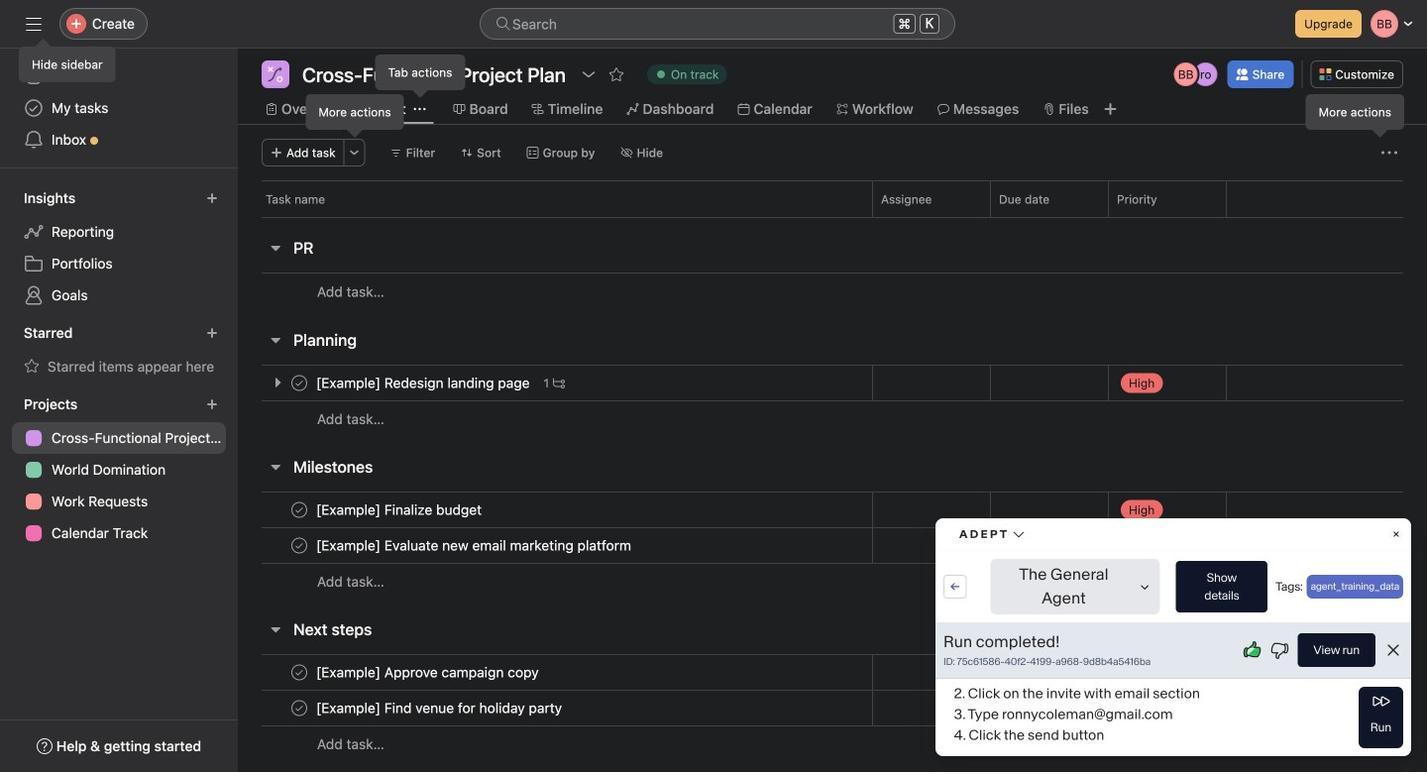 Task type: vqa. For each thing, say whether or not it's contained in the screenshot.
Send button
no



Task type: locate. For each thing, give the bounding box(es) containing it.
0 vertical spatial task name text field
[[312, 373, 536, 393]]

mark complete checkbox inside [example] finalize budget cell
[[287, 498, 311, 522]]

collapse task list for this group image
[[268, 332, 283, 348]]

2 vertical spatial task name text field
[[312, 698, 568, 718]]

2 mark complete image from the top
[[287, 696, 311, 720]]

mark complete image inside [example] evaluate new email marketing platform cell
[[287, 534, 311, 557]]

mark complete checkbox for [example] evaluate new email marketing platform cell
[[287, 498, 311, 522]]

header planning tree grid
[[238, 365, 1427, 437]]

new insights image
[[206, 192, 218, 204]]

collapse task list for this group image for [example] approve campaign copy cell
[[268, 621, 283, 637]]

tab actions image
[[414, 103, 426, 115]]

Task name text field
[[312, 373, 536, 393], [312, 500, 488, 520], [312, 698, 568, 718]]

3 mark complete image from the top
[[287, 661, 311, 684]]

0 vertical spatial mark complete checkbox
[[287, 498, 311, 522]]

1 mark complete checkbox from the top
[[287, 371, 311, 395]]

mark complete checkbox inside "[example] redesign landing page" cell
[[287, 371, 311, 395]]

1 task name text field from the top
[[312, 373, 536, 393]]

2 mark complete image from the top
[[287, 534, 311, 557]]

mark complete image
[[287, 371, 311, 395], [287, 696, 311, 720]]

2 task name text field from the top
[[312, 500, 488, 520]]

mark complete checkbox inside [example] find venue for holiday party 'cell'
[[287, 696, 311, 720]]

row
[[238, 180, 1427, 217], [262, 216, 1403, 218], [238, 273, 1427, 310], [238, 365, 1427, 401], [238, 400, 1427, 437], [238, 492, 1427, 528], [238, 527, 1427, 564], [238, 563, 1427, 600], [238, 654, 1427, 691], [238, 690, 1427, 726], [238, 725, 1427, 762]]

tooltip
[[20, 42, 114, 81], [376, 56, 464, 95], [307, 95, 403, 135], [1307, 95, 1403, 135]]

None field
[[480, 8, 955, 40]]

mark complete checkbox inside [example] evaluate new email marketing platform cell
[[287, 534, 311, 557]]

line_and_symbols image
[[268, 66, 283, 82]]

0 vertical spatial mark complete image
[[287, 371, 311, 395]]

task name text field for mark complete checkbox inside [example] approve campaign copy cell
[[312, 663, 545, 682]]

mark complete image inside [example] approve campaign copy cell
[[287, 661, 311, 684]]

2 task name text field from the top
[[312, 663, 545, 682]]

collapse task list for this group image
[[268, 240, 283, 256], [268, 459, 283, 475], [268, 621, 283, 637]]

1 mark complete checkbox from the top
[[287, 498, 311, 522]]

mark complete image for mark complete checkbox inside [example] approve campaign copy cell
[[287, 661, 311, 684]]

1 mark complete image from the top
[[287, 498, 311, 522]]

None text field
[[297, 60, 571, 88]]

mark complete checkbox for collapse task list for this group image related to [example] approve campaign copy cell
[[287, 696, 311, 720]]

1 task name text field from the top
[[312, 536, 637, 555]]

2 collapse task list for this group image from the top
[[268, 459, 283, 475]]

projects element
[[0, 387, 238, 553]]

1 vertical spatial mark complete checkbox
[[287, 661, 311, 684]]

[example] finalize budget cell
[[238, 492, 872, 528]]

task name text field for mark complete option within [example] evaluate new email marketing platform cell
[[312, 536, 637, 555]]

0 vertical spatial task name text field
[[312, 536, 637, 555]]

task name text field inside [example] finalize budget cell
[[312, 500, 488, 520]]

task name text field inside "[example] redesign landing page" cell
[[312, 373, 536, 393]]

Mark complete checkbox
[[287, 498, 311, 522], [287, 661, 311, 684]]

Search tasks, projects, and more text field
[[480, 8, 955, 40]]

2 mark complete checkbox from the top
[[287, 534, 311, 557]]

expand subtask list for the task [example] redesign landing page image
[[270, 375, 285, 390]]

mark complete checkbox inside [example] approve campaign copy cell
[[287, 661, 311, 684]]

0 vertical spatial collapse task list for this group image
[[268, 240, 283, 256]]

1 collapse task list for this group image from the top
[[268, 240, 283, 256]]

Mark complete checkbox
[[287, 371, 311, 395], [287, 534, 311, 557], [287, 696, 311, 720]]

2 vertical spatial mark complete checkbox
[[287, 696, 311, 720]]

1 vertical spatial collapse task list for this group image
[[268, 459, 283, 475]]

2 vertical spatial mark complete image
[[287, 661, 311, 684]]

1 mark complete image from the top
[[287, 371, 311, 395]]

3 mark complete checkbox from the top
[[287, 696, 311, 720]]

mark complete image
[[287, 498, 311, 522], [287, 534, 311, 557], [287, 661, 311, 684]]

more actions image
[[1382, 145, 1397, 161], [348, 147, 360, 159]]

2 vertical spatial collapse task list for this group image
[[268, 621, 283, 637]]

1 vertical spatial mark complete image
[[287, 534, 311, 557]]

mark complete image for mark complete option within [example] evaluate new email marketing platform cell
[[287, 534, 311, 557]]

task name text field inside [example] find venue for holiday party 'cell'
[[312, 698, 568, 718]]

Task name text field
[[312, 536, 637, 555], [312, 663, 545, 682]]

mark complete image inside [example] finalize budget cell
[[287, 498, 311, 522]]

2 mark complete checkbox from the top
[[287, 661, 311, 684]]

show options image
[[581, 66, 597, 82]]

task name text field inside [example] approve campaign copy cell
[[312, 663, 545, 682]]

0 vertical spatial mark complete checkbox
[[287, 371, 311, 395]]

3 task name text field from the top
[[312, 698, 568, 718]]

0 vertical spatial mark complete image
[[287, 498, 311, 522]]

1 vertical spatial mark complete image
[[287, 696, 311, 720]]

1 vertical spatial task name text field
[[312, 663, 545, 682]]

3 collapse task list for this group image from the top
[[268, 621, 283, 637]]

hide sidebar image
[[26, 16, 42, 32]]

mark complete image for mark complete checkbox inside [example] finalize budget cell
[[287, 498, 311, 522]]

[example] find venue for holiday party cell
[[238, 690, 872, 726]]

1 vertical spatial task name text field
[[312, 500, 488, 520]]

1 vertical spatial mark complete checkbox
[[287, 534, 311, 557]]

mark complete image inside "[example] redesign landing page" cell
[[287, 371, 311, 395]]

task name text field inside [example] evaluate new email marketing platform cell
[[312, 536, 637, 555]]



Task type: describe. For each thing, give the bounding box(es) containing it.
mark complete checkbox for collapse task list for this group image corresponding to [example] finalize budget cell
[[287, 534, 311, 557]]

header milestones tree grid
[[238, 492, 1427, 600]]

starred element
[[0, 315, 238, 387]]

insights element
[[0, 180, 238, 315]]

collapse task list for this group image for [example] finalize budget cell
[[268, 459, 283, 475]]

new project or portfolio image
[[206, 398, 218, 410]]

[example] evaluate new email marketing platform cell
[[238, 527, 872, 564]]

add items to starred image
[[206, 327, 218, 339]]

[example] approve campaign copy cell
[[238, 654, 872, 691]]

add to starred image
[[609, 66, 624, 82]]

1 subtask image
[[553, 377, 565, 389]]

task name text field for [example] find venue for holiday party 'cell' at the bottom of page
[[312, 698, 568, 718]]

1 horizontal spatial more actions image
[[1382, 145, 1397, 161]]

0 horizontal spatial more actions image
[[348, 147, 360, 159]]

global element
[[0, 49, 238, 167]]

task name text field for [example] finalize budget cell
[[312, 500, 488, 520]]

mark complete image inside [example] find venue for holiday party 'cell'
[[287, 696, 311, 720]]

header next steps tree grid
[[238, 654, 1427, 762]]

mark complete checkbox for [example] find venue for holiday party 'cell' at the bottom of page
[[287, 661, 311, 684]]

add tab image
[[1103, 101, 1119, 117]]

[example] redesign landing page cell
[[238, 365, 872, 401]]



